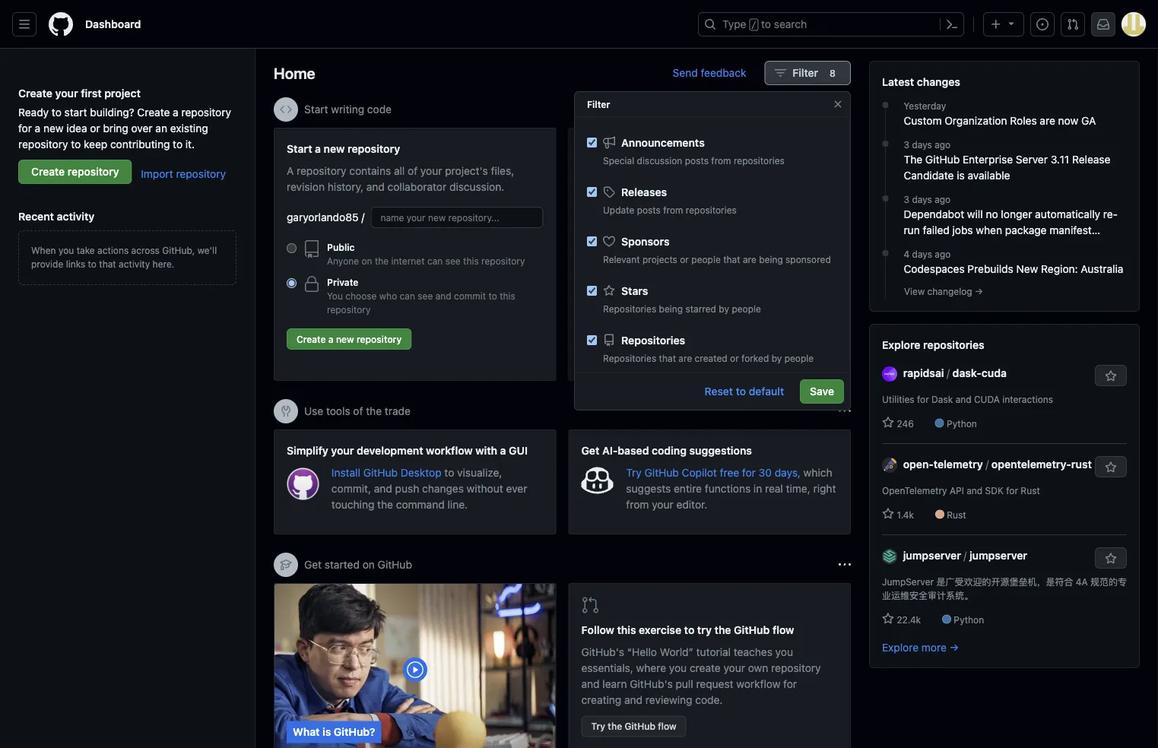 Task type: locate. For each thing, give the bounding box(es) containing it.
explore down 22.4k
[[882, 641, 919, 654]]

0 horizontal spatial flow
[[658, 721, 677, 732]]

garyorlando85 inside create a new repository element
[[287, 211, 359, 224]]

github's up the essentials,
[[581, 646, 624, 659]]

0 horizontal spatial creating
[[581, 694, 622, 707]]

repositories up rapidsai / dask-cuda
[[923, 338, 985, 351]]

star image
[[882, 508, 894, 520], [882, 613, 894, 625]]

to left try
[[684, 624, 695, 637]]

2 vertical spatial repositories
[[603, 353, 657, 364]]

github up suggests
[[645, 466, 679, 479]]

0 horizontal spatial →
[[950, 641, 959, 654]]

this inside try the github flow element
[[617, 624, 636, 637]]

create for create repository
[[31, 165, 65, 178]]

0 vertical spatial garyorlando85
[[287, 211, 359, 224]]

create up the an
[[137, 106, 170, 118]]

repo image for repositories
[[603, 334, 615, 346]]

interactions
[[1003, 394, 1053, 405]]

ago for is
[[935, 139, 951, 150]]

1 star this repository image from the top
[[1105, 462, 1117, 474]]

start right code "image"
[[304, 103, 328, 116]]

which inside share information about yourself by creating a profile readme, which appears at the top of your profile page.
[[665, 180, 693, 193]]

close menu image
[[832, 98, 844, 110]]

0 vertical spatial workflow
[[426, 444, 473, 457]]

that
[[723, 254, 740, 265], [99, 259, 116, 269], [659, 353, 676, 364]]

changes up yesterday
[[917, 75, 961, 88]]

by inside share information about yourself by creating a profile readme, which appears at the top of your profile page.
[[745, 164, 757, 177]]

1 ago from the top
[[935, 139, 951, 150]]

megaphone image
[[603, 137, 615, 149]]

repositories for stars
[[603, 303, 657, 314]]

yourself up discussion
[[634, 142, 675, 155]]

ago for failed
[[935, 194, 951, 205]]

can right the internet
[[427, 256, 443, 266]]

take
[[77, 245, 95, 256]]

0 vertical spatial this
[[463, 256, 479, 266]]

1 vertical spatial from
[[663, 205, 683, 215]]

dot fill image
[[880, 99, 892, 111], [880, 138, 892, 150], [880, 192, 892, 205], [880, 247, 892, 259]]

0 vertical spatial filter
[[793, 67, 818, 79]]

github's
[[581, 646, 624, 659], [630, 678, 673, 691]]

share information about yourself by creating a profile readme, which appears at the top of your profile page.
[[581, 164, 823, 209]]

python for jumpserver
[[954, 615, 984, 625]]

1 horizontal spatial activity
[[119, 259, 150, 269]]

days inside 3 days ago the github enterprise server 3.11 release candidate is available
[[912, 139, 932, 150]]

1 horizontal spatial by
[[745, 164, 757, 177]]

code image
[[280, 103, 292, 116]]

star this repository image
[[1105, 462, 1117, 474], [1105, 553, 1117, 565]]

0 vertical spatial →
[[975, 286, 983, 297]]

workflow up desktop on the left bottom of page
[[426, 444, 473, 457]]

repositories that are created or forked by people
[[603, 353, 814, 364]]

1 horizontal spatial with
[[678, 142, 700, 155]]

2 ago from the top
[[935, 194, 951, 205]]

your down suggests
[[652, 498, 674, 511]]

2 vertical spatial repositories
[[923, 338, 985, 351]]

prebuilds
[[968, 262, 1014, 275]]

new
[[43, 122, 64, 134], [324, 142, 345, 155], [336, 334, 354, 345]]

ever
[[506, 482, 527, 495]]

try the github flow element
[[569, 583, 851, 748]]

get ai-based coding suggestions
[[581, 444, 752, 457]]

1 horizontal spatial get
[[581, 444, 600, 457]]

import repository link
[[141, 167, 226, 180]]

github inside 3 days ago the github enterprise server 3.11 release candidate is available
[[926, 153, 960, 165]]

1 horizontal spatial see
[[445, 256, 461, 266]]

0 vertical spatial ago
[[935, 139, 951, 150]]

changes up line.
[[422, 482, 464, 495]]

homepage image
[[49, 12, 73, 37]]

functions
[[705, 482, 751, 495]]

organization
[[945, 114, 1007, 127]]

your right top
[[802, 180, 823, 193]]

repository inside private you choose who can see and commit to this repository
[[327, 304, 371, 315]]

1 horizontal spatial of
[[408, 164, 418, 177]]

yourself inside share information about yourself by creating a profile readme, which appears at the top of your profile page.
[[702, 164, 742, 177]]

i'm
[[657, 266, 674, 277], [635, 281, 652, 292], [635, 297, 652, 307], [635, 312, 652, 322]]

...
[[734, 281, 751, 292], [762, 297, 778, 307], [800, 312, 817, 322], [723, 327, 740, 338]]

python down utilities for dask and cuda interactions
[[947, 418, 977, 429]]

try github copilot free for 30 days, link
[[626, 466, 804, 479]]

posts
[[685, 155, 709, 166], [637, 205, 661, 215]]

for inside the get ai-based coding suggestions element
[[742, 466, 756, 479]]

this right 'commit'
[[500, 291, 516, 301]]

0 vertical spatial github's
[[581, 646, 624, 659]]

- 👋 hi, i'm @garyorlando85
[[610, 266, 756, 277]]

3 - from the top
[[610, 297, 615, 307]]

github down development
[[363, 466, 398, 479]]

repository down who
[[357, 334, 402, 345]]

2 dot fill image from the top
[[880, 138, 892, 150]]

keep
[[84, 138, 107, 150]]

ago inside "4 days ago codespaces prebuilds new region: australia"
[[935, 249, 951, 259]]

2 days from the top
[[912, 194, 932, 205]]

sponsors
[[621, 235, 670, 248]]

1 vertical spatial being
[[659, 303, 683, 314]]

you up links
[[58, 245, 74, 256]]

0 vertical spatial are
[[1040, 114, 1056, 127]]

cuda
[[974, 394, 1000, 405]]

to right reset
[[736, 385, 746, 398]]

exercise
[[639, 624, 682, 637]]

for right request
[[784, 678, 797, 691]]

1 horizontal spatial which
[[804, 466, 832, 479]]

by
[[745, 164, 757, 177], [719, 303, 729, 314], [772, 353, 782, 364]]

/ inside type / to search
[[751, 20, 757, 30]]

"hello
[[627, 646, 657, 659]]

1 horizontal spatial garyorlando85 /
[[594, 235, 673, 246]]

what is github?
[[293, 726, 375, 739]]

can right who
[[400, 291, 415, 301]]

2 explore from the top
[[882, 641, 919, 654]]

0 vertical spatial try
[[626, 466, 642, 479]]

heart image
[[603, 235, 615, 248]]

github inside simplify your development workflow with a gui element
[[363, 466, 398, 479]]

yourself up appears
[[702, 164, 742, 177]]

None submit
[[776, 230, 825, 251]]

days,
[[775, 466, 801, 479]]

0 vertical spatial python
[[947, 418, 977, 429]]

1 days from the top
[[912, 139, 932, 150]]

send feedback
[[673, 67, 746, 79]]

0 vertical spatial which
[[665, 180, 693, 193]]

starred
[[686, 303, 716, 314]]

create down lock icon
[[297, 334, 326, 345]]

try up suggests
[[626, 466, 642, 479]]

on for the
[[362, 256, 372, 266]]

mortar board image
[[280, 559, 292, 571]]

1 vertical spatial 3
[[904, 194, 910, 205]]

1 horizontal spatial try
[[626, 466, 642, 479]]

0 vertical spatial start
[[304, 103, 328, 116]]

run
[[904, 224, 920, 236]]

you down the world"
[[669, 662, 687, 675]]

try inside the get ai-based coding suggestions element
[[626, 466, 642, 479]]

on for github
[[363, 559, 375, 571]]

to right 'commit'
[[489, 291, 497, 301]]

2 horizontal spatial are
[[1040, 114, 1056, 127]]

command
[[396, 498, 445, 511]]

to inside to visualize, commit, and push changes without ever touching the command line.
[[444, 466, 454, 479]]

get for get started on github
[[304, 559, 322, 571]]

2 vertical spatial by
[[772, 353, 782, 364]]

created
[[695, 353, 728, 364]]

2 vertical spatial you
[[669, 662, 687, 675]]

1 horizontal spatial or
[[680, 254, 689, 265]]

activity up the take
[[57, 210, 95, 222]]

start
[[304, 103, 328, 116], [287, 142, 312, 155]]

can
[[427, 256, 443, 266], [400, 291, 415, 301]]

→ right more
[[950, 641, 959, 654]]

learn
[[603, 678, 627, 691]]

what is github? link
[[275, 584, 556, 748]]

repository inside a repository contains all of your project's files, revision history, and collaborator discussion.
[[297, 164, 346, 177]]

activity down "across"
[[119, 259, 150, 269]]

1 vertical spatial ago
[[935, 194, 951, 205]]

garyorlando85 / inside create a new repository element
[[287, 211, 365, 224]]

github desktop image
[[287, 468, 319, 500]]

1 explore from the top
[[882, 338, 921, 351]]

1 vertical spatial changes
[[904, 240, 946, 252]]

is left available
[[957, 169, 965, 181]]

which up right
[[804, 466, 832, 479]]

2 vertical spatial of
[[353, 405, 363, 418]]

repositories being starred by people
[[603, 303, 761, 314]]

0 vertical spatial new
[[43, 122, 64, 134]]

actions
[[97, 245, 129, 256]]

update
[[603, 205, 635, 215]]

a inside share information about yourself by creating a profile readme, which appears at the top of your profile page.
[[802, 164, 808, 177]]

new left idea
[[43, 122, 64, 134]]

with up special discussion posts from repositories
[[678, 142, 700, 155]]

2 vertical spatial changes
[[422, 482, 464, 495]]

star image for jumpserver
[[882, 613, 894, 625]]

0 vertical spatial from
[[711, 155, 731, 166]]

0 horizontal spatial from
[[626, 498, 649, 511]]

see up 'commit'
[[445, 256, 461, 266]]

days for codespaces
[[912, 249, 932, 259]]

creating down the learn
[[581, 694, 622, 707]]

why am i seeing this? image
[[839, 103, 851, 116], [839, 405, 851, 418], [839, 559, 851, 571]]

2 star image from the top
[[882, 613, 894, 625]]

star this repository image
[[1105, 370, 1117, 383]]

to inside 'when you take actions across github, we'll provide links to that activity here.'
[[88, 259, 97, 269]]

repositories down 📫
[[603, 353, 657, 364]]

none submit inside introduce yourself with a profile readme element
[[776, 230, 825, 251]]

python for dask-
[[947, 418, 977, 429]]

install github desktop link
[[332, 466, 444, 479]]

free
[[720, 466, 739, 479]]

1 vertical spatial or
[[680, 254, 689, 265]]

0 horizontal spatial see
[[418, 291, 433, 301]]

0 horizontal spatial try
[[591, 721, 605, 732]]

days up codespaces
[[912, 249, 932, 259]]

repositories down appears
[[686, 205, 737, 215]]

0 vertical spatial with
[[678, 142, 700, 155]]

1 vertical spatial →
[[950, 641, 959, 654]]

will
[[967, 208, 983, 220]]

of right tools
[[353, 405, 363, 418]]

2 horizontal spatial from
[[711, 155, 731, 166]]

install github desktop
[[332, 466, 444, 479]]

being left sponsored
[[759, 254, 783, 265]]

workflow inside github's "hello world" tutorial teaches you essentials, where you create your own repository and learn github's pull request workflow for creating and reviewing code.
[[737, 678, 781, 691]]

by up at
[[745, 164, 757, 177]]

3 ago from the top
[[935, 249, 951, 259]]

2 vertical spatial 3
[[596, 297, 602, 307]]

menu containing announcements
[[575, 123, 850, 525]]

without
[[467, 482, 503, 495]]

garyorlando85 /
[[287, 211, 365, 224], [594, 235, 673, 246]]

💞️
[[621, 312, 630, 322]]

how
[[635, 327, 652, 338]]

try for try github copilot free for 30 days,
[[626, 466, 642, 479]]

@rapidsai profile image
[[882, 366, 897, 382]]

star this repository image up 规范的专
[[1105, 553, 1117, 565]]

0 vertical spatial in
[[718, 281, 729, 292]]

your up install
[[331, 444, 354, 457]]

0 vertical spatial garyorlando85 /
[[287, 211, 365, 224]]

python down jumpserver 是广受欢迎的开源堡垒机，是符合 4a 规范的专 业运维安全审计系统。 at the right bottom of the page
[[954, 615, 984, 625]]

here.
[[153, 259, 174, 269]]

... up the learning
[[734, 281, 751, 292]]

a inside button
[[328, 334, 334, 345]]

1 vertical spatial python
[[954, 615, 984, 625]]

start inside create a new repository element
[[287, 142, 312, 155]]

4a
[[1076, 577, 1088, 587]]

get
[[581, 444, 600, 457], [304, 559, 322, 571]]

4
[[904, 249, 910, 259], [596, 312, 602, 322]]

1 vertical spatial 4
[[596, 312, 602, 322]]

in down @garyorlando85
[[718, 281, 729, 292]]

line.
[[448, 498, 468, 511]]

0 horizontal spatial that
[[99, 259, 116, 269]]

0 vertical spatial on
[[362, 256, 372, 266]]

None checkbox
[[587, 187, 597, 197], [587, 237, 597, 246], [587, 286, 597, 296], [587, 335, 597, 345], [587, 187, 597, 197], [587, 237, 597, 246], [587, 286, 597, 296], [587, 335, 597, 345]]

/ inside create a new repository element
[[362, 211, 365, 224]]

flow inside try the github flow link
[[658, 721, 677, 732]]

None checkbox
[[587, 138, 597, 148]]

menu
[[575, 123, 850, 525]]

your inside share information about yourself by creating a profile readme, which appears at the top of your profile page.
[[802, 180, 823, 193]]

when you take actions across github, we'll provide links to that activity here.
[[31, 245, 217, 269]]

rust
[[1072, 458, 1092, 470]]

0 horizontal spatial filter
[[587, 99, 610, 110]]

start for start a new repository
[[287, 142, 312, 155]]

0 horizontal spatial with
[[476, 444, 497, 457]]

dot fill image for codespaces prebuilds new region: australia
[[880, 247, 892, 259]]

3 dot fill image from the top
[[880, 192, 892, 205]]

creating
[[759, 164, 800, 177], [581, 694, 622, 707]]

0 horizontal spatial repo image
[[303, 240, 321, 259]]

0 vertical spatial rust
[[1021, 485, 1040, 496]]

4 dot fill image from the top
[[880, 247, 892, 259]]

you
[[327, 291, 343, 301]]

is inside 3 days ago the github enterprise server 3.11 release candidate is available
[[957, 169, 965, 181]]

private
[[327, 277, 359, 287]]

→ inside explore repositories navigation
[[950, 641, 959, 654]]

custom
[[904, 114, 942, 127]]

try github copilot free for 30 days,
[[626, 466, 804, 479]]

1 horizontal spatial flow
[[773, 624, 794, 637]]

0 vertical spatial repositories
[[603, 303, 657, 314]]

0 horizontal spatial can
[[400, 291, 415, 301]]

2 vertical spatial or
[[730, 353, 739, 364]]

git pull request image
[[1067, 18, 1079, 30]]

1 why am i seeing this? image from the top
[[839, 103, 851, 116]]

you right 'teaches'
[[776, 646, 793, 659]]

python
[[947, 418, 977, 429], [954, 615, 984, 625]]

1 vertical spatial explore
[[882, 641, 919, 654]]

days inside 3 days ago dependabot will no longer automatically re- run failed jobs when package manifest changes
[[912, 194, 932, 205]]

ago up "dependabot"
[[935, 194, 951, 205]]

3 days from the top
[[912, 249, 932, 259]]

see right who
[[418, 291, 433, 301]]

in
[[718, 281, 729, 292], [754, 482, 762, 495]]

discussion.
[[449, 180, 505, 193]]

1 horizontal spatial being
[[759, 254, 783, 265]]

new down "you"
[[336, 334, 354, 345]]

→ down prebuilds
[[975, 286, 983, 297]]

repositories down looking
[[621, 334, 685, 346]]

dask-
[[953, 367, 982, 379]]

tools image
[[280, 405, 292, 418]]

/ up projects
[[667, 235, 673, 246]]

1 horizontal spatial are
[[743, 254, 757, 265]]

dot fill image for custom organization roles are now ga
[[880, 99, 892, 111]]

2 star this repository image from the top
[[1105, 553, 1117, 565]]

repo image left public at the top
[[303, 240, 321, 259]]

on inside the 2 - 👀 i'm interested in ... 3 - 🌱 i'm currently learning ... 4 - 💞️ i'm looking to collaborate on ... 5 - 📫 how to reach me ... 6
[[784, 312, 795, 322]]

that down the reach
[[659, 353, 676, 364]]

explore repositories navigation
[[869, 324, 1140, 669]]

0 horizontal spatial this
[[463, 256, 479, 266]]

3 inside 3 days ago dependabot will no longer automatically re- run failed jobs when package manifest changes
[[904, 194, 910, 205]]

code.
[[695, 694, 723, 707]]

request
[[696, 678, 734, 691]]

your up collaborator
[[421, 164, 442, 177]]

1 horizontal spatial people
[[732, 303, 761, 314]]

the right at
[[751, 180, 767, 193]]

repository down choose
[[327, 304, 371, 315]]

3 up the
[[904, 139, 910, 150]]

1 horizontal spatial that
[[659, 353, 676, 364]]

of
[[408, 164, 418, 177], [789, 180, 799, 193], [353, 405, 363, 418]]

- left 📫
[[610, 327, 615, 338]]

for inside github's "hello world" tutorial teaches you essentials, where you create your own repository and learn github's pull request workflow for creating and reviewing code.
[[784, 678, 797, 691]]

that up @garyorlando85
[[723, 254, 740, 265]]

1 vertical spatial posts
[[637, 205, 661, 215]]

that down actions
[[99, 259, 116, 269]]

your inside create your first project ready to start building? create a repository for a new idea or bring over an existing repository to keep contributing to it.
[[55, 87, 78, 99]]

on inside public anyone on the internet can see this repository
[[362, 256, 372, 266]]

your inside which suggests entire functions in real time, right from your editor.
[[652, 498, 674, 511]]

repo image
[[303, 240, 321, 259], [603, 334, 615, 346]]

ago up codespaces
[[935, 249, 951, 259]]

or
[[90, 122, 100, 134], [680, 254, 689, 265], [730, 353, 739, 364]]

to left the start
[[52, 106, 61, 118]]

days
[[912, 139, 932, 150], [912, 194, 932, 205], [912, 249, 932, 259]]

- left 👋
[[610, 266, 615, 277]]

repository up 'commit'
[[481, 256, 525, 266]]

2 horizontal spatial or
[[730, 353, 739, 364]]

0 horizontal spatial you
[[58, 245, 74, 256]]

/ down history,
[[362, 211, 365, 224]]

introduce yourself with a profile readme element
[[569, 128, 851, 381]]

star this repository image for open-telemetry / opentelemetry-rust
[[1105, 462, 1117, 474]]

of inside share information about yourself by creating a profile readme, which appears at the top of your profile page.
[[789, 180, 799, 193]]

explore for explore repositories
[[882, 338, 921, 351]]

teaches
[[734, 646, 773, 659]]

telemetry
[[934, 458, 983, 470]]

1 dot fill image from the top
[[880, 99, 892, 111]]

suggestions
[[689, 444, 752, 457]]

lock image
[[303, 275, 321, 294]]

star image down opentelemetry
[[882, 508, 894, 520]]

0 vertical spatial changes
[[917, 75, 961, 88]]

4 down run
[[904, 249, 910, 259]]

with up the visualize,
[[476, 444, 497, 457]]

- left 🌱
[[610, 297, 615, 307]]

a
[[287, 164, 294, 177]]

notifications image
[[1097, 18, 1110, 30]]

garyorlando85 / up relevant
[[594, 235, 673, 246]]

repository inside public anyone on the internet can see this repository
[[481, 256, 525, 266]]

to visualize, commit, and push changes without ever touching the command line.
[[332, 466, 527, 511]]

👋
[[621, 266, 630, 277]]

1 horizontal spatial from
[[663, 205, 683, 215]]

0 vertical spatial by
[[745, 164, 757, 177]]

2 why am i seeing this? image from the top
[[839, 405, 851, 418]]

new inside button
[[336, 334, 354, 345]]

create inside button
[[297, 334, 326, 345]]

star image right the 2
[[603, 285, 615, 297]]

3 inside 3 days ago the github enterprise server 3.11 release candidate is available
[[904, 139, 910, 150]]

save button
[[800, 380, 844, 404]]

2 vertical spatial this
[[617, 624, 636, 637]]

plus image
[[990, 18, 1002, 30]]

ago down custom
[[935, 139, 951, 150]]

0 horizontal spatial star image
[[603, 285, 615, 297]]

can inside private you choose who can see and commit to this repository
[[400, 291, 415, 301]]

top
[[770, 180, 786, 193]]

repository up contains
[[348, 142, 400, 155]]

star image
[[603, 285, 615, 297], [882, 417, 894, 429]]

this inside public anyone on the internet can see this repository
[[463, 256, 479, 266]]

rapidsai
[[903, 367, 944, 379]]

which inside which suggests entire functions in real time, right from your editor.
[[804, 466, 832, 479]]

we'll
[[197, 245, 217, 256]]

0 horizontal spatial activity
[[57, 210, 95, 222]]

create up the recent activity
[[31, 165, 65, 178]]

1 horizontal spatial garyorlando85
[[594, 235, 666, 246]]

1 horizontal spatial creating
[[759, 164, 800, 177]]

jumpserver up 是广受欢迎的开源堡垒机，是符合 on the right of page
[[970, 549, 1028, 562]]

2 vertical spatial from
[[626, 498, 649, 511]]

dot fill image for the github enterprise server 3.11 release candidate is available
[[880, 138, 892, 150]]

1 - from the top
[[610, 266, 615, 277]]

codespaces
[[904, 262, 965, 275]]

garyorlando85 / up public at the top
[[287, 211, 365, 224]]

activity inside 'when you take actions across github, we'll provide links to that activity here.'
[[119, 259, 150, 269]]

1 star image from the top
[[882, 508, 894, 520]]

0 horizontal spatial garyorlando85 /
[[287, 211, 365, 224]]

readme,
[[615, 180, 662, 193]]

explore for explore more →
[[882, 641, 919, 654]]

simplify
[[287, 444, 328, 457]]

your inside github's "hello world" tutorial teaches you essentials, where you create your own repository and learn github's pull request workflow for creating and reviewing code.
[[724, 662, 745, 675]]

1 vertical spatial start
[[287, 142, 312, 155]]

this inside private you choose who can see and commit to this repository
[[500, 291, 516, 301]]

create
[[18, 87, 52, 99], [137, 106, 170, 118], [31, 165, 65, 178], [297, 334, 326, 345]]

rust down api
[[947, 510, 966, 520]]

0 vertical spatial explore
[[882, 338, 921, 351]]

0 horizontal spatial in
[[718, 281, 729, 292]]

0 vertical spatial star this repository image
[[1105, 462, 1117, 474]]

- left 👀
[[610, 281, 615, 292]]

interested
[[657, 281, 712, 292]]

get ai-based coding suggestions element
[[569, 430, 851, 535]]

days inside "4 days ago codespaces prebuilds new region: australia"
[[912, 249, 932, 259]]

0 horizontal spatial github's
[[581, 646, 624, 659]]

is right what
[[323, 726, 331, 739]]

links
[[66, 259, 85, 269]]

ga
[[1081, 114, 1096, 127]]

8
[[830, 68, 836, 78]]

ago inside 3 days ago the github enterprise server 3.11 release candidate is available
[[935, 139, 951, 150]]

0 vertical spatial or
[[90, 122, 100, 134]]

2 vertical spatial are
[[679, 353, 692, 364]]

3 down the 2
[[596, 297, 602, 307]]

→
[[975, 286, 983, 297], [950, 641, 959, 654]]

of inside a repository contains all of your project's files, revision history, and collaborator discussion.
[[408, 164, 418, 177]]

... right me
[[723, 327, 740, 338]]

contains
[[349, 164, 391, 177]]

github
[[926, 153, 960, 165], [363, 466, 398, 479], [645, 466, 679, 479], [378, 559, 412, 571], [734, 624, 770, 637], [625, 721, 656, 732]]

repositories down stars
[[603, 303, 657, 314]]

ago inside 3 days ago dependabot will no longer automatically re- run failed jobs when package manifest changes
[[935, 194, 951, 205]]

1 horizontal spatial yourself
[[702, 164, 742, 177]]

changes inside to visualize, commit, and push changes without ever touching the command line.
[[422, 482, 464, 495]]

1 vertical spatial yourself
[[702, 164, 742, 177]]

None radio
[[287, 243, 297, 253], [287, 278, 297, 288], [287, 243, 297, 253], [287, 278, 297, 288]]



Task type: describe. For each thing, give the bounding box(es) containing it.
use
[[304, 405, 323, 418]]

0 horizontal spatial posts
[[637, 205, 661, 215]]

you inside 'when you take actions across github, we'll provide links to that activity here.'
[[58, 245, 74, 256]]

development
[[357, 444, 423, 457]]

/ left dask- at the right
[[947, 367, 950, 379]]

project
[[104, 87, 141, 99]]

type / to search
[[723, 18, 807, 30]]

4 inside "4 days ago codespaces prebuilds new region: australia"
[[904, 249, 910, 259]]

new for create
[[336, 334, 354, 345]]

github's "hello world" tutorial teaches you essentials, where you create your own repository and learn github's pull request workflow for creating and reviewing code.
[[581, 646, 821, 707]]

2 - 👀 i'm interested in ... 3 - 🌱 i'm currently learning ... 4 - 💞️ i'm looking to collaborate on ... 5 - 📫 how to reach me ... 6
[[596, 281, 817, 353]]

relevant
[[603, 254, 640, 265]]

to inside button
[[736, 385, 746, 398]]

get for get ai-based coding suggestions
[[581, 444, 600, 457]]

Repository name text field
[[371, 207, 543, 228]]

1 jumpserver from the left
[[903, 549, 961, 562]]

dot fill image for dependabot will no longer automatically re- run failed jobs when package manifest changes
[[880, 192, 892, 205]]

1 vertical spatial repositories
[[686, 205, 737, 215]]

rapidsai / dask-cuda
[[903, 367, 1007, 379]]

create
[[690, 662, 721, 675]]

jumpserver
[[882, 577, 934, 587]]

start writing code
[[304, 103, 392, 116]]

view
[[904, 286, 925, 297]]

default
[[749, 385, 784, 398]]

0 vertical spatial repositories
[[734, 155, 785, 166]]

from inside which suggests entire functions in real time, right from your editor.
[[626, 498, 649, 511]]

view changelog →
[[904, 286, 983, 297]]

days for dependabot
[[912, 194, 932, 205]]

why am i seeing this? image for get ai-based coding suggestions
[[839, 405, 851, 418]]

0 vertical spatial flow
[[773, 624, 794, 637]]

changes inside 3 days ago dependabot will no longer automatically re- run failed jobs when package manifest changes
[[904, 240, 946, 252]]

play image
[[406, 661, 424, 679]]

in inside which suggests entire functions in real time, right from your editor.
[[754, 482, 762, 495]]

manifest
[[1050, 224, 1092, 236]]

special
[[603, 155, 634, 166]]

to inside try the github flow element
[[684, 624, 695, 637]]

create for create your first project ready to start building? create a repository for a new idea or bring over an existing repository to keep contributing to it.
[[18, 87, 52, 99]]

i'm up how
[[635, 312, 652, 322]]

to left search
[[761, 18, 771, 30]]

0 vertical spatial star image
[[603, 285, 615, 297]]

0 horizontal spatial being
[[659, 303, 683, 314]]

can inside public anyone on the internet can see this repository
[[427, 256, 443, 266]]

1 horizontal spatial star image
[[882, 417, 894, 429]]

/ up 是广受欢迎的开源堡垒机，是符合 on the right of page
[[964, 549, 967, 562]]

view changelog → link
[[904, 286, 983, 297]]

writing
[[331, 103, 364, 116]]

the inside to visualize, commit, and push changes without ever touching the command line.
[[377, 498, 393, 511]]

👀
[[621, 281, 630, 292]]

github up 'teaches'
[[734, 624, 770, 637]]

with inside introduce yourself with a profile readme element
[[678, 142, 700, 155]]

creating inside github's "hello world" tutorial teaches you essentials, where you create your own repository and learn github's pull request workflow for creating and reviewing code.
[[581, 694, 622, 707]]

the left trade
[[366, 405, 382, 418]]

0 vertical spatial activity
[[57, 210, 95, 222]]

or inside create your first project ready to start building? create a repository for a new idea or bring over an existing repository to keep contributing to it.
[[90, 122, 100, 134]]

to right how
[[657, 327, 668, 338]]

contributing
[[110, 138, 170, 150]]

1 horizontal spatial rust
[[1021, 485, 1040, 496]]

create your first project ready to start building? create a repository for a new idea or bring over an existing repository to keep contributing to it.
[[18, 87, 231, 150]]

and right api
[[967, 485, 983, 496]]

github down reviewing
[[625, 721, 656, 732]]

import
[[141, 167, 173, 180]]

3 for the github enterprise server 3.11 release candidate is available
[[904, 139, 910, 150]]

api
[[950, 485, 964, 496]]

region:
[[1041, 262, 1078, 275]]

what is github? image
[[275, 584, 556, 748]]

1 horizontal spatial posts
[[685, 155, 709, 166]]

github inside the get ai-based coding suggestions element
[[645, 466, 679, 479]]

规范的专
[[1091, 577, 1127, 587]]

new inside create your first project ready to start building? create a repository for a new idea or bring over an existing repository to keep contributing to it.
[[43, 122, 64, 134]]

introduce
[[581, 142, 631, 155]]

1 vertical spatial people
[[732, 303, 761, 314]]

introduce yourself with a profile readme
[[581, 142, 792, 155]]

1 vertical spatial are
[[743, 254, 757, 265]]

/ up "sdk"
[[986, 458, 989, 470]]

create for create a new repository
[[297, 334, 326, 345]]

projects
[[643, 254, 678, 265]]

codespaces prebuilds new region: australia link
[[904, 261, 1127, 277]]

your inside a repository contains all of your project's files, revision history, and collaborator discussion.
[[421, 164, 442, 177]]

2 horizontal spatial you
[[776, 646, 793, 659]]

→ for explore more →
[[950, 641, 959, 654]]

1 vertical spatial repositories
[[621, 334, 685, 346]]

1 vertical spatial filter
[[587, 99, 610, 110]]

get started on github
[[304, 559, 412, 571]]

repository inside github's "hello world" tutorial teaches you essentials, where you create your own repository and learn github's pull request workflow for creating and reviewing code.
[[771, 662, 821, 675]]

explore element
[[869, 61, 1140, 748]]

... down sponsored
[[800, 312, 817, 322]]

creating inside share information about yourself by creating a profile readme, which appears at the top of your profile page.
[[759, 164, 800, 177]]

for inside create your first project ready to start building? create a repository for a new idea or bring over an existing repository to keep contributing to it.
[[18, 122, 32, 134]]

in inside the 2 - 👀 i'm interested in ... 3 - 🌱 i'm currently learning ... 4 - 💞️ i'm looking to collaborate on ... 5 - 📫 how to reach me ... 6
[[718, 281, 729, 292]]

... up collaborate
[[762, 297, 778, 307]]

it.
[[185, 138, 195, 150]]

@open-telemetry profile image
[[882, 458, 897, 473]]

github right 'started'
[[378, 559, 412, 571]]

/ inside introduce yourself with a profile readme element
[[667, 235, 673, 246]]

repository inside button
[[357, 334, 402, 345]]

to inside private you choose who can see and commit to this repository
[[489, 291, 497, 301]]

0 horizontal spatial of
[[353, 405, 363, 418]]

0 horizontal spatial workflow
[[426, 444, 473, 457]]

sdk
[[985, 485, 1004, 496]]

repository down ready in the top of the page
[[18, 138, 68, 150]]

and right dask
[[956, 394, 972, 405]]

0 horizontal spatial are
[[679, 353, 692, 364]]

the down the learn
[[608, 721, 622, 732]]

that inside 'when you take actions across github, we'll provide links to that activity here.'
[[99, 259, 116, 269]]

internet
[[391, 256, 425, 266]]

1 vertical spatial profile
[[581, 180, 613, 193]]

create a new repository
[[297, 334, 402, 345]]

custom organization roles are now ga link
[[904, 113, 1127, 129]]

trade
[[385, 405, 411, 418]]

now
[[1058, 114, 1079, 127]]

to left the it.
[[173, 138, 183, 150]]

i'm right 🌱
[[635, 297, 652, 307]]

where
[[636, 662, 666, 675]]

triangle down image
[[1005, 17, 1018, 29]]

australia
[[1081, 262, 1124, 275]]

reset to default
[[705, 385, 784, 398]]

create repository link
[[18, 160, 132, 184]]

for left dask
[[917, 394, 929, 405]]

and inside to visualize, commit, and push changes without ever touching the command line.
[[374, 482, 392, 495]]

to down idea
[[71, 138, 81, 150]]

is inside 'element'
[[323, 726, 331, 739]]

the right try
[[715, 624, 731, 637]]

1 horizontal spatial github's
[[630, 678, 673, 691]]

what is github? element
[[274, 583, 556, 748]]

issue opened image
[[1037, 18, 1049, 30]]

3 for dependabot will no longer automatically re- run failed jobs when package manifest changes
[[904, 194, 910, 205]]

github?
[[334, 726, 375, 739]]

provide
[[31, 259, 63, 269]]

building?
[[90, 106, 134, 118]]

2 - from the top
[[610, 281, 615, 292]]

dask
[[932, 394, 953, 405]]

→ for view changelog →
[[975, 286, 983, 297]]

appears
[[696, 180, 736, 193]]

choose
[[346, 291, 377, 301]]

try for try the github flow
[[591, 721, 605, 732]]

simplify your development workflow with a gui element
[[274, 430, 556, 535]]

dashboard link
[[79, 12, 147, 37]]

4 - from the top
[[610, 312, 615, 322]]

reset to default button
[[695, 380, 794, 404]]

to up me
[[701, 312, 712, 322]]

started
[[325, 559, 360, 571]]

cuda
[[982, 367, 1007, 379]]

create a new repository element
[[287, 141, 543, 356]]

based
[[618, 444, 649, 457]]

tag image
[[603, 186, 615, 198]]

entire
[[674, 482, 702, 495]]

the inside public anyone on the internet can see this repository
[[375, 256, 389, 266]]

repository down the it.
[[176, 167, 226, 180]]

explore more →
[[882, 641, 959, 654]]

which suggests entire functions in real time, right from your editor.
[[626, 466, 836, 511]]

command palette image
[[946, 18, 958, 30]]

0 horizontal spatial people
[[692, 254, 721, 265]]

recent
[[18, 210, 54, 222]]

special discussion posts from repositories
[[603, 155, 785, 166]]

repository up existing
[[181, 106, 231, 118]]

for right "sdk"
[[1006, 485, 1018, 496]]

home
[[274, 64, 315, 82]]

latest changes
[[882, 75, 961, 88]]

world"
[[660, 646, 694, 659]]

candidate
[[904, 169, 954, 181]]

commit
[[454, 291, 486, 301]]

explore more → link
[[882, 641, 959, 654]]

1 vertical spatial rust
[[947, 510, 966, 520]]

repositories for repositories
[[603, 353, 657, 364]]

start for start writing code
[[304, 103, 328, 116]]

with inside simplify your development workflow with a gui element
[[476, 444, 497, 457]]

repository down keep
[[68, 165, 119, 178]]

1.4k
[[894, 510, 914, 520]]

2 horizontal spatial that
[[723, 254, 740, 265]]

1 vertical spatial by
[[719, 303, 729, 314]]

changelog
[[928, 286, 972, 297]]

3 why am i seeing this? image from the top
[[839, 559, 851, 571]]

garyorlando85 / inside introduce yourself with a profile readme element
[[594, 235, 673, 246]]

📫
[[621, 327, 630, 338]]

enterprise
[[963, 153, 1013, 165]]

and inside a repository contains all of your project's files, revision history, and collaborator discussion.
[[366, 180, 385, 193]]

repositories inside explore repositories navigation
[[923, 338, 985, 351]]

4 inside the 2 - 👀 i'm interested in ... 3 - 🌱 i'm currently learning ... 4 - 💞️ i'm looking to collaborate on ... 5 - 📫 how to reach me ... 6
[[596, 312, 602, 322]]

private you choose who can see and commit to this repository
[[327, 277, 516, 315]]

existing
[[170, 122, 208, 134]]

time,
[[786, 482, 811, 495]]

the inside share information about yourself by creating a profile readme, which appears at the top of your profile page.
[[751, 180, 767, 193]]

garyorlando85 inside introduce yourself with a profile readme element
[[594, 235, 666, 246]]

push
[[395, 482, 419, 495]]

see inside private you choose who can see and commit to this repository
[[418, 291, 433, 301]]

repo image for public
[[303, 240, 321, 259]]

why am i seeing this? image for introduce yourself with a profile readme
[[839, 103, 851, 116]]

latest
[[882, 75, 914, 88]]

days for the
[[912, 139, 932, 150]]

recent activity
[[18, 210, 95, 222]]

filter image
[[775, 67, 787, 79]]

commit,
[[332, 482, 371, 495]]

collaborate
[[718, 312, 778, 322]]

@jumpserver profile image
[[882, 549, 897, 564]]

public
[[327, 242, 355, 253]]

try the github flow link
[[581, 716, 686, 737]]

i'm down hi,
[[635, 281, 652, 292]]

2 vertical spatial profile
[[581, 196, 613, 209]]

and down the learn
[[624, 694, 643, 707]]

start a new repository
[[287, 142, 400, 155]]

star image for open-
[[882, 508, 894, 520]]

git pull request image
[[581, 596, 600, 615]]

2 horizontal spatial people
[[785, 353, 814, 364]]

me
[[707, 327, 718, 338]]

5 - from the top
[[610, 327, 615, 338]]

0 vertical spatial profile
[[711, 142, 744, 155]]

create repository
[[31, 165, 119, 178]]

i'm down projects
[[657, 266, 674, 277]]

3 inside the 2 - 👀 i'm interested in ... 3 - 🌱 i'm currently learning ... 4 - 💞️ i'm looking to collaborate on ... 5 - 📫 how to reach me ... 6
[[596, 297, 602, 307]]

and inside private you choose who can see and commit to this repository
[[436, 291, 452, 301]]

page.
[[615, 196, 643, 209]]

announcements
[[621, 136, 705, 149]]

new for start
[[324, 142, 345, 155]]

hi,
[[635, 266, 652, 277]]

0 vertical spatial yourself
[[634, 142, 675, 155]]

opentelemetry
[[882, 485, 947, 496]]

release
[[1072, 153, 1111, 165]]

star this repository image for jumpserver / jumpserver
[[1105, 553, 1117, 565]]

see inside public anyone on the internet can see this repository
[[445, 256, 461, 266]]

2 jumpserver from the left
[[970, 549, 1028, 562]]

are inside 'yesterday custom organization roles are now ga'
[[1040, 114, 1056, 127]]

opentelemetry api and sdk for rust
[[882, 485, 1040, 496]]

and down the essentials,
[[581, 678, 600, 691]]



Task type: vqa. For each thing, say whether or not it's contained in the screenshot.
take
yes



